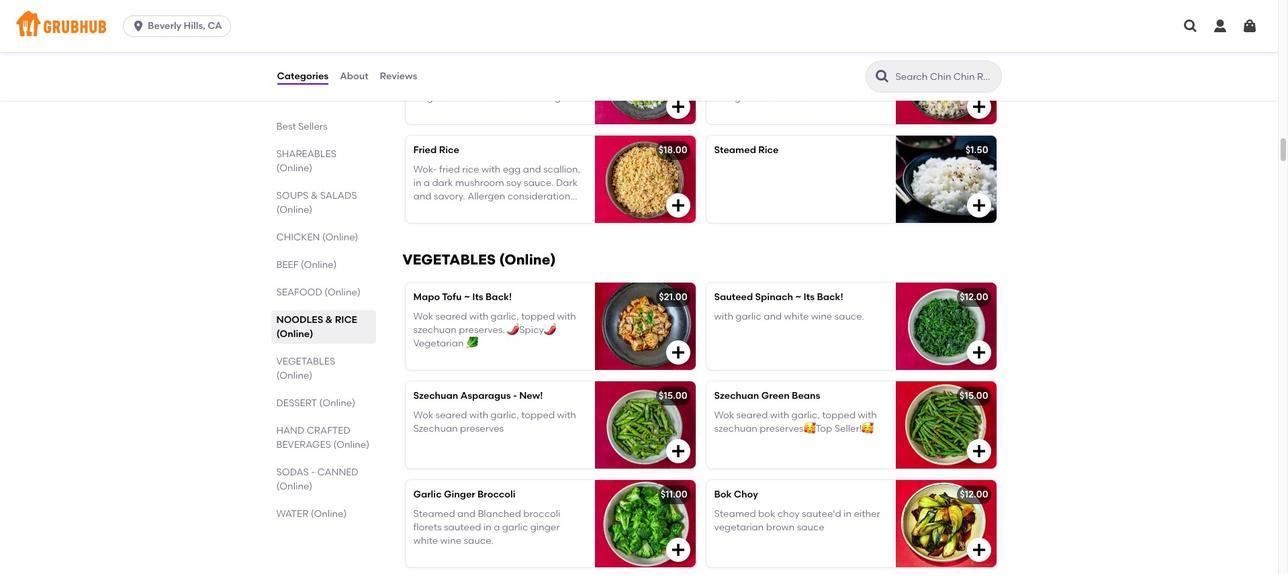 Task type: vqa. For each thing, say whether or not it's contained in the screenshot.
two in PAIR TWO OF YOUR FAVORITES: A SKINNY SANDWICH WITH A CUP OF MAC & CHEESE, CHILI OR SOUP
no



Task type: locate. For each thing, give the bounding box(es) containing it.
topped down new!
[[521, 410, 555, 421]]

szechuan inside wok seared with garlic, topped with szechuan preserves.  🌶️spicy🌶️ vegetarian 🥬
[[414, 324, 457, 336]]

its for mapo tofu ~ its back!
[[472, 292, 484, 303]]

ginger
[[531, 522, 560, 533]]

szechuan left preserves
[[414, 423, 458, 435]]

main navigation navigation
[[0, 0, 1278, 52]]

a inside wok- fried rice with egg and scallion, in a dark mushroom soy sauce.  dark and savory.  allergen considerations include gluten and egg
[[424, 177, 430, 189]]

svg image for wok seared with garlic, topped with szechuan preserves
[[670, 444, 686, 460]]

0 vertical spatial $12.00
[[960, 292, 989, 303]]

topped for szechuan green beans
[[822, 410, 856, 421]]

~ up deliciousness
[[487, 46, 493, 57]]

2 horizontal spatial include
[[824, 92, 857, 104]]

a
[[424, 177, 430, 189], [494, 522, 500, 533]]

svg image
[[1183, 18, 1199, 34], [1213, 18, 1229, 34], [670, 99, 686, 115], [971, 99, 987, 115], [971, 198, 987, 214], [670, 345, 686, 361], [971, 345, 987, 361], [670, 444, 686, 460], [971, 444, 987, 460], [971, 542, 987, 559]]

include
[[824, 92, 857, 104], [483, 106, 516, 117], [414, 205, 447, 216]]

and down no in the top right of the page
[[747, 106, 766, 117]]

- right sodas on the left bottom of the page
[[311, 467, 315, 478]]

sodas
[[276, 467, 309, 478]]

topped inside 'wok seared with garlic, topped with szechuan preserves🥰top seller!🥰'
[[822, 410, 856, 421]]

rice up deliciousness
[[465, 46, 485, 57]]

allergen
[[534, 92, 572, 104], [714, 92, 752, 104], [468, 191, 505, 202]]

2 horizontal spatial ~
[[796, 292, 802, 303]]

fried up egg,
[[432, 65, 453, 76]]

2 $15.00 from the left
[[960, 391, 989, 402]]

steamed inside steamed bok choy sautee'd in either vegetarian brown sauce
[[714, 508, 756, 520]]

seared inside 'wok seared with garlic, topped with szechuan preserves🥰top seller!🥰'
[[737, 410, 768, 421]]

include inside wok- fried rice with egg and scallion, in a dark mushroom soy sauce.  dark and savory.  allergen considerations include gluten and egg
[[414, 205, 447, 216]]

(online) inside hand crafted beverages (online)
[[333, 439, 370, 451]]

noodles
[[276, 314, 323, 326]]

szechuan for preserves.
[[414, 324, 457, 336]]

gluten for $25.00
[[519, 106, 549, 117]]

Search Chin Chin Restaurant search field
[[895, 71, 997, 83]]

0 vertical spatial fried
[[432, 65, 453, 76]]

0 horizontal spatial white
[[414, 536, 438, 547]]

0 vertical spatial a
[[424, 177, 430, 189]]

fried up dark
[[439, 164, 460, 175]]

wok down mapo
[[414, 311, 433, 322]]

garlic, up preserves.
[[491, 311, 519, 322]]

(online) up rice
[[325, 287, 361, 298]]

1 vertical spatial considerations
[[414, 106, 481, 117]]

& inside soups & salads (online)
[[311, 190, 318, 202]]

0 vertical spatial considerations
[[755, 92, 822, 104]]

2 vertical spatial include
[[414, 205, 447, 216]]

seared down szechuan green beans at the bottom of the page
[[737, 410, 768, 421]]

szechuan up vegetarian
[[414, 324, 457, 336]]

seared inside "wok seared with garlic, topped with szechuan preserves"
[[436, 410, 467, 421]]

green
[[762, 391, 790, 402]]

dark
[[556, 177, 578, 189]]

garlic, up preserves
[[491, 410, 519, 421]]

back!
[[509, 46, 535, 57], [486, 292, 512, 303], [817, 292, 844, 303]]

crab fried rice ~ its back!
[[414, 46, 535, 57]]

in inside steamed bok choy sautee'd in either vegetarian brown sauce
[[844, 508, 852, 520]]

1 $12.00 from the top
[[960, 292, 989, 303]]

seared down tofu
[[436, 311, 467, 322]]

soy down egg
[[507, 177, 522, 189]]

1 horizontal spatial vegetables
[[403, 251, 496, 268]]

1 $15.00 from the left
[[659, 391, 688, 402]]

allergen for $18.00
[[468, 191, 505, 202]]

- left new!
[[513, 391, 517, 402]]

garlic
[[414, 489, 442, 501]]

garlic ginger broccoli image
[[595, 481, 696, 568]]

1 vertical spatial in
[[844, 508, 852, 520]]

choy
[[734, 489, 758, 501]]

1 horizontal spatial szechuan
[[714, 423, 758, 435]]

seared down szechuan asparagus - new!
[[436, 410, 467, 421]]

salads
[[320, 190, 357, 202]]

and down spinach at the bottom of the page
[[764, 311, 782, 322]]

(online) down noodles
[[276, 329, 313, 340]]

wine down sauteed
[[440, 536, 462, 547]]

and up sauteed
[[458, 508, 476, 520]]

and up fluffy.
[[862, 65, 880, 76]]

fried up pork,
[[769, 46, 792, 57]]

~ for sauteed spinach ~ its back!
[[796, 292, 802, 303]]

garlic, inside 'wok seared with garlic, topped with szechuan preserves🥰top seller!🥰'
[[792, 410, 820, 421]]

szechuan green beans image
[[896, 382, 997, 469]]

seared for preserves.
[[436, 311, 467, 322]]

1 vertical spatial a
[[494, 522, 500, 533]]

$21.00
[[659, 292, 688, 303]]

2 horizontal spatial in
[[844, 508, 852, 520]]

florets
[[414, 522, 442, 533]]

svg image inside beverly hills, ca button
[[132, 19, 145, 33]]

1 horizontal spatial ~
[[487, 46, 493, 57]]

(online) inside soups & salads (online)
[[276, 204, 313, 216]]

with
[[518, 65, 537, 76], [482, 164, 501, 175], [469, 311, 489, 322], [557, 311, 576, 322], [714, 311, 734, 322], [469, 410, 489, 421], [557, 410, 576, 421], [770, 410, 790, 421], [858, 410, 877, 421]]

szechuan down szechuan green beans at the bottom of the page
[[714, 423, 758, 435]]

0 horizontal spatial include
[[414, 205, 447, 216]]

include for $18.00
[[414, 205, 447, 216]]

include up favorite🥰
[[824, 92, 857, 104]]

wok for wok seared with garlic, topped with szechuan preserves🥰top seller!🥰
[[714, 410, 734, 421]]

hand
[[276, 425, 305, 437]]

vegetables (online) up mapo tofu ~ its back!
[[403, 251, 556, 268]]

-
[[513, 391, 517, 402], [311, 467, 315, 478]]

garlic, inside wok seared with garlic, topped with szechuan preserves.  🌶️spicy🌶️ vegetarian 🥬
[[491, 311, 519, 322]]

0 horizontal spatial wine
[[440, 536, 462, 547]]

white down florets
[[414, 536, 438, 547]]

rice up peas,
[[795, 46, 815, 57]]

garlic down sauteed
[[736, 311, 762, 322]]

seller!🥰
[[835, 423, 874, 435]]

beef
[[276, 259, 299, 271]]

topped inside wok seared with garlic, topped with szechuan preserves.  🌶️spicy🌶️ vegetarian 🥬
[[521, 311, 555, 322]]

vegetables down noodles & rice (online)
[[276, 356, 335, 367]]

topped up seller!🥰
[[822, 410, 856, 421]]

fried inside stir-fried deliciousness with real blue crab, egg, asparagus and scallions. a light and luxurious treat.  allergen considerations include gluten and shellfish.⭐its back!⭐
[[432, 65, 453, 76]]

gluten down treat.
[[519, 106, 549, 117]]

a inside steamed and blanched broccoli florets sauteed in a garlic ginger white wine sauce.
[[494, 522, 500, 533]]

steamed inside steamed and blanched broccoli florets sauteed in a garlic ginger white wine sauce.
[[414, 508, 455, 520]]

fried rice
[[414, 145, 459, 156]]

2 horizontal spatial gluten
[[714, 106, 745, 117]]

steamed for steamed and blanched broccoli florets sauteed in a garlic ginger white wine sauce.
[[414, 508, 455, 520]]

vegetables (online)
[[403, 251, 556, 268], [276, 356, 335, 382]]

1 horizontal spatial soy
[[752, 79, 768, 90]]

wok down szechuan asparagus - new!
[[414, 410, 433, 421]]

0 horizontal spatial considerations
[[414, 106, 481, 117]]

~ for mapo tofu ~ its back!
[[464, 292, 470, 303]]

in left "either" on the right bottom of the page
[[844, 508, 852, 520]]

fried
[[439, 46, 463, 57], [769, 46, 792, 57], [414, 145, 437, 156]]

(online) down sodas on the left bottom of the page
[[276, 481, 313, 492]]

topped up 🌶️spicy🌶️
[[521, 311, 555, 322]]

svg image for shrimp, bbq pork, peas, carrots, and egg.  no soy sauce.  light and fluffy. allergen considerations include gluten and egg.🥰fan favorite🥰
[[971, 99, 987, 115]]

0 horizontal spatial gluten
[[449, 205, 480, 216]]

garlic, for preserves.
[[491, 311, 519, 322]]

1 vertical spatial soy
[[507, 177, 522, 189]]

beans
[[792, 391, 821, 402]]

0 horizontal spatial $15.00
[[659, 391, 688, 402]]

in down wok-
[[414, 177, 422, 189]]

considerations up egg.🥰fan
[[755, 92, 822, 104]]

and down carrots,
[[827, 79, 845, 90]]

its up deliciousness
[[496, 46, 507, 57]]

0 vertical spatial vegetables (online)
[[403, 251, 556, 268]]

soy down bbq
[[752, 79, 768, 90]]

0 horizontal spatial allergen
[[468, 191, 505, 202]]

white down sauteed spinach ~ its back!
[[784, 311, 809, 322]]

considerations inside shrimp, bbq pork, peas, carrots, and egg.  no soy sauce.  light and fluffy. allergen considerations include gluten and egg.🥰fan favorite🥰
[[755, 92, 822, 104]]

(online) down 'crafted' at the left of page
[[333, 439, 370, 451]]

$12.00 for with garlic and white wine sauce.
[[960, 292, 989, 303]]

1 vertical spatial white
[[414, 536, 438, 547]]

1 vertical spatial fried
[[439, 164, 460, 175]]

garlic
[[736, 311, 762, 322], [502, 522, 528, 533]]

(online) down "shareables"
[[276, 163, 313, 174]]

steamed up the vegetarian
[[714, 508, 756, 520]]

1 vertical spatial garlic
[[502, 522, 528, 533]]

soy
[[752, 79, 768, 90], [507, 177, 522, 189]]

dessert
[[276, 398, 317, 409]]

hand crafted beverages (online)
[[276, 425, 370, 451]]

back! for mapo tofu ~ its back!
[[486, 292, 512, 303]]

2 horizontal spatial allergen
[[714, 92, 752, 104]]

its up with garlic and white wine sauce. at the bottom of page
[[804, 292, 815, 303]]

in inside steamed and blanched broccoli florets sauteed in a garlic ginger white wine sauce.
[[484, 522, 492, 533]]

seared
[[436, 311, 467, 322], [436, 410, 467, 421], [737, 410, 768, 421]]

wok for wok seared with garlic, topped with szechuan preserves.  🌶️spicy🌶️ vegetarian 🥬
[[414, 311, 433, 322]]

0 horizontal spatial &
[[311, 190, 318, 202]]

0 horizontal spatial fried
[[414, 145, 437, 156]]

1 vertical spatial wine
[[440, 536, 462, 547]]

🥬
[[466, 338, 478, 349]]

1 vertical spatial $12.00
[[960, 489, 989, 501]]

szechuan for szechuan green beans
[[714, 391, 759, 402]]

categories button
[[276, 52, 329, 101]]

$15.00 for wok seared with garlic, topped with szechuan preserves🥰top seller!🥰
[[960, 391, 989, 402]]

svg image
[[1242, 18, 1258, 34], [132, 19, 145, 33], [670, 198, 686, 214], [670, 542, 686, 559]]

gluten inside wok- fried rice with egg and scallion, in a dark mushroom soy sauce.  dark and savory.  allergen considerations include gluten and egg
[[449, 205, 480, 216]]

fried right 'crab'
[[439, 46, 463, 57]]

mapo tofu ~ its back! image
[[595, 283, 696, 370]]

steamed
[[714, 145, 756, 156], [414, 508, 455, 520], [714, 508, 756, 520]]

and
[[862, 65, 880, 76], [513, 79, 531, 90], [827, 79, 845, 90], [445, 92, 463, 104], [552, 106, 570, 117], [747, 106, 766, 117], [523, 164, 541, 175], [414, 191, 432, 202], [482, 205, 500, 216], [764, 311, 782, 322], [458, 508, 476, 520]]

chow
[[740, 46, 767, 57]]

light
[[423, 92, 442, 104]]

0 horizontal spatial szechuan
[[414, 324, 457, 336]]

water (online)
[[276, 509, 347, 520]]

~ right tofu
[[464, 292, 470, 303]]

~
[[487, 46, 493, 57], [464, 292, 470, 303], [796, 292, 802, 303]]

garlic down blanched
[[502, 522, 528, 533]]

(online)
[[276, 163, 313, 174], [276, 204, 313, 216], [322, 232, 358, 243], [499, 251, 556, 268], [301, 259, 337, 271], [325, 287, 361, 298], [276, 329, 313, 340], [276, 370, 313, 382], [319, 398, 355, 409], [333, 439, 370, 451], [276, 481, 313, 492], [311, 509, 347, 520]]

0 vertical spatial in
[[414, 177, 422, 189]]

in down blanched
[[484, 522, 492, 533]]

wok inside "wok seared with garlic, topped with szechuan preserves"
[[414, 410, 433, 421]]

1 horizontal spatial a
[[494, 522, 500, 533]]

allergen down mushroom
[[468, 191, 505, 202]]

vegetables up tofu
[[403, 251, 496, 268]]

gluten inside shrimp, bbq pork, peas, carrots, and egg.  no soy sauce.  light and fluffy. allergen considerations include gluten and egg.🥰fan favorite🥰
[[714, 106, 745, 117]]

luxurious
[[465, 92, 505, 104]]

wine down sauteed spinach ~ its back!
[[811, 311, 833, 322]]

1 vertical spatial vegetables
[[276, 356, 335, 367]]

gluten inside stir-fried deliciousness with real blue crab, egg, asparagus and scallions. a light and luxurious treat.  allergen considerations include gluten and shellfish.⭐its back!⭐
[[519, 106, 549, 117]]

1 vertical spatial include
[[483, 106, 516, 117]]

0 horizontal spatial soy
[[507, 177, 522, 189]]

wok seared with garlic, topped with szechuan preserves🥰top seller!🥰
[[714, 410, 877, 435]]

considerations inside wok- fried rice with egg and scallion, in a dark mushroom soy sauce.  dark and savory.  allergen considerations include gluten and egg
[[508, 191, 575, 202]]

back! up with garlic and white wine sauce. at the bottom of page
[[817, 292, 844, 303]]

garlic, for preserves🥰top
[[792, 410, 820, 421]]

in inside wok- fried rice with egg and scallion, in a dark mushroom soy sauce.  dark and savory.  allergen considerations include gluten and egg
[[414, 177, 422, 189]]

0 horizontal spatial a
[[424, 177, 430, 189]]

a down blanched
[[494, 522, 500, 533]]

2 vertical spatial considerations
[[508, 191, 575, 202]]

wok inside wok seared with garlic, topped with szechuan preserves.  🌶️spicy🌶️ vegetarian 🥬
[[414, 311, 433, 322]]

bok choy image
[[896, 481, 997, 568]]

considerations up shellfish.⭐its
[[414, 106, 481, 117]]

steamed up florets
[[414, 508, 455, 520]]

1 horizontal spatial &
[[326, 314, 333, 326]]

wine
[[811, 311, 833, 322], [440, 536, 462, 547]]

& inside noodles & rice (online)
[[326, 314, 333, 326]]

savory.
[[434, 191, 465, 202]]

wok seared with garlic, topped with szechuan preserves.  🌶️spicy🌶️ vegetarian 🥬
[[414, 311, 576, 349]]

include for $25.00
[[483, 106, 516, 117]]

0 horizontal spatial vegetables
[[276, 356, 335, 367]]

& right soups
[[311, 190, 318, 202]]

allergen inside wok- fried rice with egg and scallion, in a dark mushroom soy sauce.  dark and savory.  allergen considerations include gluten and egg
[[468, 191, 505, 202]]

(online) down salads
[[322, 232, 358, 243]]

allergen down egg.
[[714, 92, 752, 104]]

back! for sauteed spinach ~ its back!
[[817, 292, 844, 303]]

brown
[[766, 522, 795, 533]]

~ up with garlic and white wine sauce. at the bottom of page
[[796, 292, 802, 303]]

carrots,
[[824, 65, 859, 76]]

pork,
[[772, 65, 795, 76]]

0 horizontal spatial ~
[[464, 292, 470, 303]]

svg image for with garlic and white wine sauce.
[[971, 345, 987, 361]]

2 vertical spatial in
[[484, 522, 492, 533]]

seared inside wok seared with garlic, topped with szechuan preserves.  🌶️spicy🌶️ vegetarian 🥬
[[436, 311, 467, 322]]

topped for szechuan asparagus - new!
[[521, 410, 555, 421]]

2 $12.00 from the top
[[960, 489, 989, 501]]

& for noodles
[[326, 314, 333, 326]]

1 vertical spatial &
[[326, 314, 333, 326]]

0 vertical spatial garlic
[[736, 311, 762, 322]]

0 vertical spatial soy
[[752, 79, 768, 90]]

- inside sodas - canned (online)
[[311, 467, 315, 478]]

vegetables (online) up the dessert
[[276, 356, 335, 382]]

topped inside "wok seared with garlic, topped with szechuan preserves"
[[521, 410, 555, 421]]

szechuan left the asparagus
[[414, 391, 458, 402]]

1 horizontal spatial considerations
[[508, 191, 575, 202]]

(online) inside sodas - canned (online)
[[276, 481, 313, 492]]

sauce. inside shrimp, bbq pork, peas, carrots, and egg.  no soy sauce.  light and fluffy. allergen considerations include gluten and egg.🥰fan favorite🥰
[[770, 79, 800, 90]]

its right tofu
[[472, 292, 484, 303]]

include up back!⭐
[[483, 106, 516, 117]]

steamed for steamed bok choy sautee'd in either vegetarian brown sauce
[[714, 508, 756, 520]]

garlic, inside "wok seared with garlic, topped with szechuan preserves"
[[491, 410, 519, 421]]

0 horizontal spatial garlic
[[502, 522, 528, 533]]

considerations for wok- fried rice with egg and scallion, in a dark mushroom soy sauce.  dark and savory.  allergen considerations include gluten and egg
[[508, 191, 575, 202]]

$12.00
[[960, 292, 989, 303], [960, 489, 989, 501]]

fried up wok-
[[414, 145, 437, 156]]

0 vertical spatial &
[[311, 190, 318, 202]]

in
[[414, 177, 422, 189], [844, 508, 852, 520], [484, 522, 492, 533]]

vegetables
[[403, 251, 496, 268], [276, 356, 335, 367]]

considerations down the dark at the left of the page
[[508, 191, 575, 202]]

$12.00 for steamed bok choy sautee'd in either vegetarian brown sauce
[[960, 489, 989, 501]]

allergen inside stir-fried deliciousness with real blue crab, egg, asparagus and scallions. a light and luxurious treat.  allergen considerations include gluten and shellfish.⭐its back!⭐
[[534, 92, 572, 104]]

(online) down soups
[[276, 204, 313, 216]]

sauce.
[[770, 79, 800, 90], [524, 177, 554, 189], [835, 311, 865, 322], [464, 536, 494, 547]]

gluten down egg.
[[714, 106, 745, 117]]

garlic, up preserves🥰top
[[792, 410, 820, 421]]

1 horizontal spatial garlic
[[736, 311, 762, 322]]

szechuan inside 'wok seared with garlic, topped with szechuan preserves🥰top seller!🥰'
[[714, 423, 758, 435]]

szechuan
[[414, 324, 457, 336], [714, 423, 758, 435]]

scallion,
[[544, 164, 581, 175]]

1 vertical spatial szechuan
[[714, 423, 758, 435]]

$15.00 for wok seared with garlic, topped with szechuan preserves
[[659, 391, 688, 402]]

0 vertical spatial include
[[824, 92, 857, 104]]

a down wok-
[[424, 177, 430, 189]]

$11.00
[[661, 489, 688, 501]]

vegetarian
[[714, 522, 764, 533]]

a
[[414, 92, 420, 104]]

wok seared with garlic, topped with szechuan preserves
[[414, 410, 576, 435]]

0 vertical spatial szechuan
[[414, 324, 457, 336]]

bok
[[714, 489, 732, 501]]

& left rice
[[326, 314, 333, 326]]

steamed and blanched broccoli florets sauteed in a garlic ginger white wine sauce.
[[414, 508, 561, 547]]

yang chow fried rice image
[[896, 37, 997, 125]]

wok
[[414, 311, 433, 322], [414, 410, 433, 421], [714, 410, 734, 421]]

fried
[[432, 65, 453, 76], [439, 164, 460, 175]]

0 vertical spatial vegetables
[[403, 251, 496, 268]]

szechuan
[[414, 391, 458, 402], [714, 391, 759, 402], [414, 423, 458, 435]]

1 horizontal spatial wine
[[811, 311, 833, 322]]

steamed right '$18.00'
[[714, 145, 756, 156]]

2 horizontal spatial fried
[[769, 46, 792, 57]]

back! up wok seared with garlic, topped with szechuan preserves.  🌶️spicy🌶️ vegetarian 🥬
[[486, 292, 512, 303]]

2 horizontal spatial its
[[804, 292, 815, 303]]

topped
[[521, 311, 555, 322], [521, 410, 555, 421], [822, 410, 856, 421]]

1 horizontal spatial in
[[484, 522, 492, 533]]

0 vertical spatial white
[[784, 311, 809, 322]]

(online) inside the shareables (online)
[[276, 163, 313, 174]]

sauce
[[797, 522, 825, 533]]

1 horizontal spatial gluten
[[519, 106, 549, 117]]

garlic ginger broccoli
[[414, 489, 516, 501]]

fluffy.
[[847, 79, 874, 90]]

rice
[[465, 46, 485, 57], [795, 46, 815, 57], [439, 145, 459, 156], [759, 145, 779, 156]]

wok inside 'wok seared with garlic, topped with szechuan preserves🥰top seller!🥰'
[[714, 410, 734, 421]]

0 horizontal spatial -
[[311, 467, 315, 478]]

1 horizontal spatial $15.00
[[960, 391, 989, 402]]

allergen down scallions.
[[534, 92, 572, 104]]

sautee'd
[[802, 508, 842, 520]]

dark
[[432, 177, 453, 189]]

wok down szechuan green beans at the bottom of the page
[[714, 410, 734, 421]]

1 horizontal spatial include
[[483, 106, 516, 117]]

beverly
[[148, 20, 182, 32]]

gluten down savory.
[[449, 205, 480, 216]]

1 vertical spatial vegetables (online)
[[276, 356, 335, 382]]

1 horizontal spatial allergen
[[534, 92, 572, 104]]

0 horizontal spatial in
[[414, 177, 422, 189]]

fried inside wok- fried rice with egg and scallion, in a dark mushroom soy sauce.  dark and savory.  allergen considerations include gluten and egg
[[439, 164, 460, 175]]

considerations inside stir-fried deliciousness with real blue crab, egg, asparagus and scallions. a light and luxurious treat.  allergen considerations include gluten and shellfish.⭐its back!⭐
[[414, 106, 481, 117]]

sauce. inside steamed and blanched broccoli florets sauteed in a garlic ginger white wine sauce.
[[464, 536, 494, 547]]

1 horizontal spatial -
[[513, 391, 517, 402]]

$18.00
[[659, 145, 688, 156]]

0 horizontal spatial its
[[472, 292, 484, 303]]

include down savory.
[[414, 205, 447, 216]]

szechuan left green
[[714, 391, 759, 402]]

2 horizontal spatial considerations
[[755, 92, 822, 104]]

1 vertical spatial -
[[311, 467, 315, 478]]

include inside stir-fried deliciousness with real blue crab, egg, asparagus and scallions. a light and luxurious treat.  allergen considerations include gluten and shellfish.⭐its back!⭐
[[483, 106, 516, 117]]



Task type: describe. For each thing, give the bounding box(es) containing it.
deliciousness
[[455, 65, 516, 76]]

$19.00
[[960, 46, 989, 57]]

seared for preserves🥰top
[[737, 410, 768, 421]]

vegetarian
[[414, 338, 464, 349]]

bok choy
[[714, 489, 758, 501]]

1 horizontal spatial vegetables (online)
[[403, 251, 556, 268]]

soy inside wok- fried rice with egg and scallion, in a dark mushroom soy sauce.  dark and savory.  allergen considerations include gluten and egg
[[507, 177, 522, 189]]

include inside shrimp, bbq pork, peas, carrots, and egg.  no soy sauce.  light and fluffy. allergen considerations include gluten and egg.🥰fan favorite🥰
[[824, 92, 857, 104]]

wok- fried rice with egg and scallion, in a dark mushroom soy sauce.  dark and savory.  allergen considerations include gluten and egg
[[414, 164, 581, 216]]

beverages
[[276, 439, 331, 451]]

0 vertical spatial wine
[[811, 311, 833, 322]]

crafted
[[307, 425, 351, 437]]

szechuan asparagus - new!
[[414, 391, 543, 402]]

steamed rice image
[[896, 136, 997, 223]]

ginger
[[444, 489, 475, 501]]

chicken (online)
[[276, 232, 358, 243]]

(online) up seafood (online)
[[301, 259, 337, 271]]

(online) down egg
[[499, 251, 556, 268]]

beverly hills, ca button
[[123, 15, 236, 37]]

with garlic and white wine sauce.
[[714, 311, 865, 322]]

ca
[[208, 20, 222, 32]]

steamed bok choy sautee'd in either vegetarian brown sauce
[[714, 508, 881, 533]]

1 horizontal spatial white
[[784, 311, 809, 322]]

yang
[[714, 46, 738, 57]]

asparagus
[[461, 391, 511, 402]]

with inside stir-fried deliciousness with real blue crab, egg, asparagus and scallions. a light and luxurious treat.  allergen considerations include gluten and shellfish.⭐its back!⭐
[[518, 65, 537, 76]]

seared for preserves
[[436, 410, 467, 421]]

and left savory.
[[414, 191, 432, 202]]

and down scallions.
[[552, 106, 570, 117]]

preserves.
[[459, 324, 505, 336]]

broccoli
[[478, 489, 516, 501]]

hills,
[[184, 20, 205, 32]]

wok-
[[414, 164, 437, 175]]

stir-fried deliciousness with real blue crab, egg, asparagus and scallions. a light and luxurious treat.  allergen considerations include gluten and shellfish.⭐its back!⭐
[[414, 65, 579, 131]]

gluten for $18.00
[[449, 205, 480, 216]]

reviews button
[[379, 52, 418, 101]]

sauteed spinach ~ its back!
[[714, 292, 844, 303]]

categories
[[277, 70, 329, 82]]

preserves
[[460, 423, 504, 435]]

real
[[539, 65, 557, 76]]

search icon image
[[874, 69, 891, 85]]

preserves🥰top
[[760, 423, 833, 435]]

crab
[[414, 46, 437, 57]]

sauce. inside wok- fried rice with egg and scallion, in a dark mushroom soy sauce.  dark and savory.  allergen considerations include gluten and egg
[[524, 177, 554, 189]]

light
[[802, 79, 825, 90]]

& for soups
[[311, 190, 318, 202]]

mapo tofu ~ its back!
[[414, 292, 512, 303]]

and left egg
[[482, 205, 500, 216]]

yang chow fried rice
[[714, 46, 815, 57]]

back!⭐
[[478, 119, 515, 131]]

back! up deliciousness
[[509, 46, 535, 57]]

wok for wok seared with garlic, topped with szechuan preserves
[[414, 410, 433, 421]]

steamed rice
[[714, 145, 779, 156]]

steamed for steamed rice
[[714, 145, 756, 156]]

egg
[[503, 164, 521, 175]]

reviews
[[380, 70, 417, 82]]

svg image for steamed bok choy sautee'd in either vegetarian brown sauce
[[971, 542, 987, 559]]

1 horizontal spatial its
[[496, 46, 507, 57]]

svg image for wok seared with garlic, topped with szechuan preserves.  🌶️spicy🌶️ vegetarian 🥬
[[670, 345, 686, 361]]

svg image for wok seared with garlic, topped with szechuan preserves🥰top seller!🥰
[[971, 444, 987, 460]]

shareables (online)
[[276, 148, 337, 174]]

sauteed spinach ~ its back! image
[[896, 283, 997, 370]]

white inside steamed and blanched broccoli florets sauteed in a garlic ginger white wine sauce.
[[414, 536, 438, 547]]

$1.50
[[966, 145, 989, 156]]

soups & salads (online)
[[276, 190, 357, 216]]

topped for mapo tofu ~ its back!
[[521, 311, 555, 322]]

choy
[[778, 508, 800, 520]]

beverly hills, ca
[[148, 20, 222, 32]]

and up treat.
[[513, 79, 531, 90]]

szechuan for preserves🥰top
[[714, 423, 758, 435]]

szechuan for szechuan asparagus - new!
[[414, 391, 458, 402]]

favorite🥰
[[819, 106, 868, 117]]

water
[[276, 509, 309, 520]]

egg.🥰fan
[[768, 106, 817, 117]]

broccoli
[[524, 508, 561, 520]]

(online) up 'crafted' at the left of page
[[319, 398, 355, 409]]

egg
[[502, 205, 520, 216]]

rice down shellfish.⭐its
[[439, 145, 459, 156]]

allergen inside shrimp, bbq pork, peas, carrots, and egg.  no soy sauce.  light and fluffy. allergen considerations include gluten and egg.🥰fan favorite🥰
[[714, 92, 752, 104]]

rice
[[335, 314, 357, 326]]

shrimp,
[[714, 65, 749, 76]]

with inside wok- fried rice with egg and scallion, in a dark mushroom soy sauce.  dark and savory.  allergen considerations include gluten and egg
[[482, 164, 501, 175]]

and right egg
[[523, 164, 541, 175]]

sauteed
[[714, 292, 753, 303]]

chicken
[[276, 232, 320, 243]]

no
[[737, 79, 750, 90]]

about
[[340, 70, 369, 82]]

seafood (online)
[[276, 287, 361, 298]]

blue
[[559, 65, 579, 76]]

considerations for stir-fried deliciousness with real blue crab, egg, asparagus and scallions. a light and luxurious treat.  allergen considerations include gluten and shellfish.⭐its back!⭐
[[414, 106, 481, 117]]

sauteed
[[444, 522, 481, 533]]

best
[[276, 121, 296, 132]]

0 vertical spatial -
[[513, 391, 517, 402]]

shrimp, bbq pork, peas, carrots, and egg.  no soy sauce.  light and fluffy. allergen considerations include gluten and egg.🥰fan favorite🥰
[[714, 65, 880, 117]]

(online) inside noodles & rice (online)
[[276, 329, 313, 340]]

mapo
[[414, 292, 440, 303]]

tofu
[[442, 292, 462, 303]]

its for sauteed spinach ~ its back!
[[804, 292, 815, 303]]

soy inside shrimp, bbq pork, peas, carrots, and egg.  no soy sauce.  light and fluffy. allergen considerations include gluten and egg.🥰fan favorite🥰
[[752, 79, 768, 90]]

garlic inside steamed and blanched broccoli florets sauteed in a garlic ginger white wine sauce.
[[502, 522, 528, 533]]

wine inside steamed and blanched broccoli florets sauteed in a garlic ginger white wine sauce.
[[440, 536, 462, 547]]

and inside steamed and blanched broccoli florets sauteed in a garlic ginger white wine sauce.
[[458, 508, 476, 520]]

🌶️spicy🌶️
[[507, 324, 556, 336]]

noodles & rice (online)
[[276, 314, 357, 340]]

canned
[[317, 467, 359, 478]]

either
[[854, 508, 881, 520]]

fried for wok-
[[439, 164, 460, 175]]

szechuan asparagus - new! image
[[595, 382, 696, 469]]

crab fried rice ~ its back! image
[[595, 37, 696, 125]]

soups
[[276, 190, 309, 202]]

egg.
[[714, 79, 735, 90]]

(online) up the dessert
[[276, 370, 313, 382]]

garlic, for preserves
[[491, 410, 519, 421]]

new!
[[519, 391, 543, 402]]

fried rice image
[[595, 136, 696, 223]]

peas,
[[797, 65, 822, 76]]

treat.
[[508, 92, 532, 104]]

and down egg,
[[445, 92, 463, 104]]

crab,
[[414, 79, 437, 90]]

svg image for stir-fried deliciousness with real blue crab, egg, asparagus and scallions. a light and luxurious treat.  allergen considerations include gluten and shellfish.⭐its back!⭐
[[670, 99, 686, 115]]

mushroom
[[455, 177, 504, 189]]

fried for stir-
[[432, 65, 453, 76]]

0 horizontal spatial vegetables (online)
[[276, 356, 335, 382]]

$25.00
[[657, 46, 688, 57]]

spinach
[[756, 292, 793, 303]]

(online) right water
[[311, 509, 347, 520]]

shareables
[[276, 148, 337, 160]]

szechuan green beans
[[714, 391, 821, 402]]

sellers
[[298, 121, 328, 132]]

dessert (online)
[[276, 398, 355, 409]]

rice
[[462, 164, 479, 175]]

asparagus
[[462, 79, 511, 90]]

blanched
[[478, 508, 521, 520]]

scallions.
[[534, 79, 575, 90]]

1 horizontal spatial fried
[[439, 46, 463, 57]]

allergen for $25.00
[[534, 92, 572, 104]]

rice down egg.🥰fan
[[759, 145, 779, 156]]

szechuan inside "wok seared with garlic, topped with szechuan preserves"
[[414, 423, 458, 435]]



